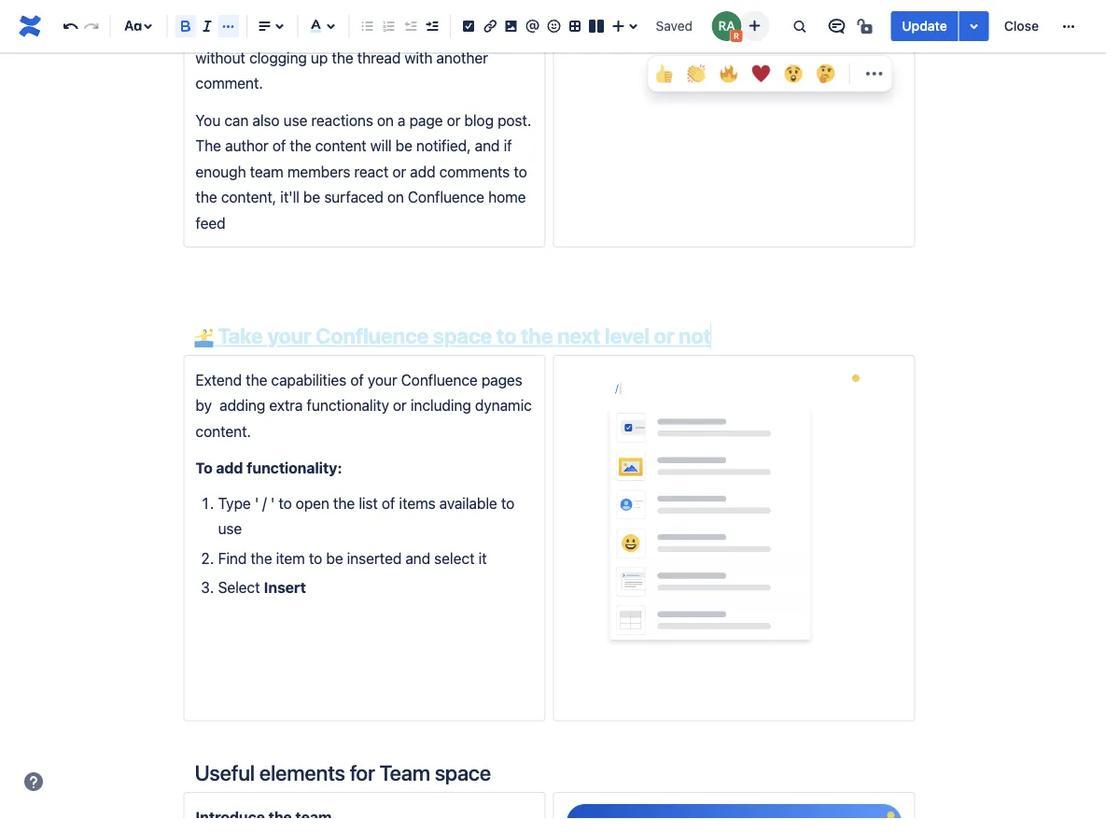 Task type: vqa. For each thing, say whether or not it's contained in the screenshot.
Find the item to be inserted and select it
yes



Task type: locate. For each thing, give the bounding box(es) containing it.
0 horizontal spatial a
[[398, 111, 406, 129]]

pages
[[482, 371, 523, 389]]

1 horizontal spatial reactions
[[311, 111, 373, 129]]

1 horizontal spatial and
[[475, 137, 500, 155]]

bullet list ⌘⇧8 image
[[356, 15, 379, 37]]

on up will
[[377, 111, 394, 129]]

surfaced
[[324, 188, 384, 206]]

1 vertical spatial space
[[435, 760, 491, 785]]

use down type
[[218, 520, 242, 537]]

available
[[440, 494, 498, 512]]

1 horizontal spatial of
[[351, 371, 364, 389]]

find the item to be inserted and select it
[[218, 549, 487, 567]]

reactions up content
[[311, 111, 373, 129]]

1 horizontal spatial your
[[368, 371, 397, 389]]

'
[[255, 494, 259, 512], [271, 494, 275, 512]]

on down react
[[387, 188, 404, 206]]

:man_playing_water_polo: image
[[195, 329, 213, 347], [195, 329, 213, 347]]

confluence up including
[[401, 371, 478, 389]]

reactions
[[226, 0, 288, 15], [311, 111, 373, 129]]

0 vertical spatial reactions
[[226, 0, 288, 15]]

one
[[457, 23, 482, 41]]

notified,
[[417, 137, 471, 155]]

use inside "type ' / ' to open the list of items available to use"
[[218, 520, 242, 537]]

select
[[218, 578, 260, 596]]

to
[[396, 0, 409, 15], [514, 162, 527, 180], [497, 323, 517, 348], [279, 494, 292, 512], [501, 494, 515, 512], [309, 549, 322, 567]]

enough
[[196, 162, 246, 180]]

find and replace image
[[789, 15, 811, 37]]

a up one
[[469, 0, 477, 15]]

1 vertical spatial your
[[368, 371, 397, 389]]

use right the also at the top left of page
[[284, 111, 308, 129]]

and inside you can also use reactions on a page or blog post. the author of the content will be notified, and if enough team members react or add comments to the content, it'll be surfaced on confluence home feed
[[475, 137, 500, 155]]

0 vertical spatial and
[[475, 137, 500, 155]]

1 horizontal spatial use
[[284, 111, 308, 129]]

use reactions when you want to support a comment or acknowledge you've seen one without clogging up the thread with another comment.
[[196, 0, 492, 92]]

or
[[263, 23, 277, 41], [447, 111, 461, 129], [393, 162, 406, 180], [654, 323, 675, 348], [393, 397, 407, 414]]

0 vertical spatial be
[[396, 137, 413, 155]]

add image, video, or file image
[[500, 15, 523, 37]]

or right react
[[393, 162, 406, 180]]

be left inserted
[[326, 549, 343, 567]]

comment icon image
[[826, 15, 848, 37]]

a left page
[[398, 111, 406, 129]]

1 horizontal spatial add
[[410, 162, 436, 180]]

2 vertical spatial of
[[382, 494, 395, 512]]

mention image
[[522, 15, 544, 37]]

no restrictions image
[[856, 15, 878, 37]]

space
[[433, 323, 492, 348], [435, 760, 491, 785]]

the right up
[[332, 49, 354, 67]]

take your confluence space to the next level or not
[[213, 323, 711, 348]]

functionality
[[307, 397, 389, 414]]

more formatting image
[[217, 15, 240, 37]]

you've
[[373, 23, 417, 41]]

add
[[410, 162, 436, 180], [216, 459, 243, 477]]

a inside you can also use reactions on a page or blog post. the author of the content will be notified, and if enough team members react or add comments to the content, it'll be surfaced on confluence home feed
[[398, 111, 406, 129]]

confluence down comments
[[408, 188, 485, 206]]

action item image
[[458, 15, 480, 37]]

the
[[332, 49, 354, 67], [290, 137, 312, 155], [196, 188, 217, 206], [521, 323, 553, 348], [246, 371, 267, 389], [333, 494, 355, 512], [251, 549, 272, 567]]

0 vertical spatial use
[[284, 111, 308, 129]]

without
[[196, 49, 246, 67]]

by
[[196, 397, 212, 414]]

0 vertical spatial confluence
[[408, 188, 485, 206]]

confluence image
[[15, 11, 45, 41], [15, 11, 45, 41]]

use
[[284, 111, 308, 129], [218, 520, 242, 537]]

add right to
[[216, 459, 243, 477]]

your up functionality
[[368, 371, 397, 389]]

to
[[196, 459, 213, 477]]

indent tab image
[[421, 15, 443, 37]]

0 horizontal spatial your
[[268, 323, 311, 348]]

your up "capabilities"
[[268, 323, 311, 348]]

be right it'll
[[304, 188, 321, 206]]

insert
[[264, 578, 306, 596]]

members
[[287, 162, 351, 180]]

of
[[273, 137, 286, 155], [351, 371, 364, 389], [382, 494, 395, 512]]

1 vertical spatial and
[[406, 549, 431, 567]]

confluence
[[408, 188, 485, 206], [316, 323, 429, 348], [401, 371, 478, 389]]

be right will
[[396, 137, 413, 155]]

2 vertical spatial confluence
[[401, 371, 478, 389]]

0 horizontal spatial be
[[304, 188, 321, 206]]

of inside extend the capabilities of your confluence pages by  adding extra functionality or including dynamic content.
[[351, 371, 364, 389]]

1 horizontal spatial be
[[326, 549, 343, 567]]

0 horizontal spatial use
[[218, 520, 242, 537]]

2 horizontal spatial be
[[396, 137, 413, 155]]

space up "pages"
[[433, 323, 492, 348]]

or up the clogging
[[263, 23, 277, 41]]

close button
[[993, 11, 1051, 41]]

the inside extend the capabilities of your confluence pages by  adding extra functionality or including dynamic content.
[[246, 371, 267, 389]]

type ' / ' to open the list of items available to use
[[218, 494, 519, 537]]

home
[[489, 188, 526, 206]]

the up adding
[[246, 371, 267, 389]]

extend
[[196, 371, 242, 389]]

2 vertical spatial be
[[326, 549, 343, 567]]

use
[[196, 0, 222, 15]]

2 horizontal spatial of
[[382, 494, 395, 512]]

to add functionality:
[[196, 459, 342, 477]]

a inside use reactions when you want to support a comment or acknowledge you've seen one without clogging up the thread with another comment.
[[469, 0, 477, 15]]

emoji image
[[543, 15, 565, 37]]

type
[[218, 494, 251, 512]]

update
[[902, 18, 948, 34]]

it
[[479, 549, 487, 567]]

take
[[218, 323, 263, 348]]

a
[[469, 0, 477, 15], [398, 111, 406, 129]]

on
[[377, 111, 394, 129], [387, 188, 404, 206]]

to right available
[[501, 494, 515, 512]]

1 vertical spatial on
[[387, 188, 404, 206]]

also
[[253, 111, 280, 129]]

1 vertical spatial add
[[216, 459, 243, 477]]

1 vertical spatial use
[[218, 520, 242, 537]]

1 vertical spatial be
[[304, 188, 321, 206]]

be
[[396, 137, 413, 155], [304, 188, 321, 206], [326, 549, 343, 567]]

of up functionality
[[351, 371, 364, 389]]

1 vertical spatial confluence
[[316, 323, 429, 348]]

0 horizontal spatial add
[[216, 459, 243, 477]]

and
[[475, 137, 500, 155], [406, 549, 431, 567]]

add down notified,
[[410, 162, 436, 180]]

to inside use reactions when you want to support a comment or acknowledge you've seen one without clogging up the thread with another comment.
[[396, 0, 409, 15]]

adjust update settings image
[[964, 15, 986, 37]]

0 horizontal spatial of
[[273, 137, 286, 155]]

it'll
[[280, 188, 300, 206]]

1 vertical spatial of
[[351, 371, 364, 389]]

1 vertical spatial reactions
[[311, 111, 373, 129]]

' left the /
[[255, 494, 259, 512]]

of up team
[[273, 137, 286, 155]]

to up home
[[514, 162, 527, 180]]

or inside extend the capabilities of your confluence pages by  adding extra functionality or including dynamic content.
[[393, 397, 407, 414]]

reactions up comment
[[226, 0, 288, 15]]

0 horizontal spatial and
[[406, 549, 431, 567]]

0 vertical spatial of
[[273, 137, 286, 155]]

extend the capabilities of your confluence pages by  adding extra functionality or including dynamic content.
[[196, 371, 536, 440]]

acknowledge
[[280, 23, 369, 41]]

the right find at the left bottom
[[251, 549, 272, 567]]

the left list
[[333, 494, 355, 512]]

to up you've
[[396, 0, 409, 15]]

0 horizontal spatial reactions
[[226, 0, 288, 15]]

ruby anderson image
[[712, 11, 742, 41]]

1 vertical spatial a
[[398, 111, 406, 129]]

0 horizontal spatial '
[[255, 494, 259, 512]]

your inside extend the capabilities of your confluence pages by  adding extra functionality or including dynamic content.
[[368, 371, 397, 389]]

content.
[[196, 422, 251, 440]]

select insert
[[218, 578, 306, 596]]

can
[[224, 111, 249, 129]]

invite to edit image
[[744, 14, 766, 37]]

content,
[[221, 188, 277, 206]]

the inside use reactions when you want to support a comment or acknowledge you've seen one without clogging up the thread with another comment.
[[332, 49, 354, 67]]

space right team
[[435, 760, 491, 785]]

your
[[268, 323, 311, 348], [368, 371, 397, 389]]

the up feed
[[196, 188, 217, 206]]

you
[[196, 111, 221, 129]]

feed
[[196, 214, 226, 231]]

1 horizontal spatial a
[[469, 0, 477, 15]]

0 vertical spatial a
[[469, 0, 477, 15]]

and left select
[[406, 549, 431, 567]]

confluence up extend the capabilities of your confluence pages by  adding extra functionality or including dynamic content.
[[316, 323, 429, 348]]

or left including
[[393, 397, 407, 414]]

react
[[354, 162, 389, 180]]

to right the item
[[309, 549, 322, 567]]

the up members
[[290, 137, 312, 155]]

/
[[263, 494, 267, 512]]

item
[[276, 549, 305, 567]]

team
[[380, 760, 430, 785]]

0 vertical spatial add
[[410, 162, 436, 180]]

' right the /
[[271, 494, 275, 512]]

of right list
[[382, 494, 395, 512]]

comment.
[[196, 74, 263, 92]]

1 horizontal spatial '
[[271, 494, 275, 512]]

and left if
[[475, 137, 500, 155]]

close
[[1005, 18, 1039, 34]]



Task type: describe. For each thing, give the bounding box(es) containing it.
page
[[410, 111, 443, 129]]

to up "pages"
[[497, 323, 517, 348]]

reactions inside you can also use reactions on a page or blog post. the author of the content will be notified, and if enough team members react or add comments to the content, it'll be surfaced on confluence home feed
[[311, 111, 373, 129]]

list
[[359, 494, 378, 512]]

confluence inside extend the capabilities of your confluence pages by  adding extra functionality or including dynamic content.
[[401, 371, 478, 389]]

redo ⌘⇧z image
[[80, 15, 103, 37]]

confluence inside you can also use reactions on a page or blog post. the author of the content will be notified, and if enough team members react or add comments to the content, it'll be surfaced on confluence home feed
[[408, 188, 485, 206]]

extra
[[269, 397, 303, 414]]

of inside "type ' / ' to open the list of items available to use"
[[382, 494, 395, 512]]

content
[[315, 137, 367, 155]]

layouts image
[[586, 15, 608, 37]]

update button
[[891, 11, 959, 41]]

comment
[[196, 23, 259, 41]]

you
[[332, 0, 356, 15]]

or inside use reactions when you want to support a comment or acknowledge you've seen one without clogging up the thread with another comment.
[[263, 23, 277, 41]]

you can also use reactions on a page or blog post. the author of the content will be notified, and if enough team members react or add comments to the content, it'll be surfaced on confluence home feed
[[196, 111, 535, 231]]

comments
[[440, 162, 510, 180]]

want
[[360, 0, 392, 15]]

adding
[[220, 397, 266, 414]]

saved
[[656, 18, 693, 34]]

of inside you can also use reactions on a page or blog post. the author of the content will be notified, and if enough team members react or add comments to the content, it'll be surfaced on confluence home feed
[[273, 137, 286, 155]]

bold ⌘b image
[[175, 15, 197, 37]]

team
[[250, 162, 284, 180]]

up
[[311, 49, 328, 67]]

items
[[399, 494, 436, 512]]

author
[[225, 137, 269, 155]]

undo ⌘z image
[[59, 15, 82, 37]]

1 ' from the left
[[255, 494, 259, 512]]

reactions inside use reactions when you want to support a comment or acknowledge you've seen one without clogging up the thread with another comment.
[[226, 0, 288, 15]]

to right the /
[[279, 494, 292, 512]]

table image
[[564, 15, 587, 37]]

support
[[413, 0, 465, 15]]

dynamic
[[475, 397, 532, 414]]

post.
[[498, 111, 532, 129]]

0 vertical spatial your
[[268, 323, 311, 348]]

useful elements for team space
[[195, 760, 491, 785]]

elements
[[259, 760, 345, 785]]

level
[[605, 323, 650, 348]]

2 ' from the left
[[271, 494, 275, 512]]

seen
[[421, 23, 453, 41]]

align left image
[[254, 15, 276, 37]]

0 vertical spatial on
[[377, 111, 394, 129]]

use inside you can also use reactions on a page or blog post. the author of the content will be notified, and if enough team members react or add comments to the content, it'll be surfaced on confluence home feed
[[284, 111, 308, 129]]

the left next at right
[[521, 323, 553, 348]]

link image
[[479, 15, 501, 37]]

clogging
[[249, 49, 307, 67]]

find
[[218, 549, 247, 567]]

if
[[504, 137, 512, 155]]

inserted
[[347, 549, 402, 567]]

thread
[[357, 49, 401, 67]]

blog
[[465, 111, 494, 129]]

capabilities
[[271, 371, 347, 389]]

next
[[558, 323, 601, 348]]

help image
[[22, 770, 45, 793]]

including
[[411, 397, 471, 414]]

not
[[679, 323, 711, 348]]

open
[[296, 494, 330, 512]]

when
[[292, 0, 328, 15]]

for
[[350, 760, 375, 785]]

select
[[435, 549, 475, 567]]

another
[[437, 49, 488, 67]]

will
[[371, 137, 392, 155]]

text styles image
[[122, 15, 144, 37]]

or left blog at the left top
[[447, 111, 461, 129]]

the inside "type ' / ' to open the list of items available to use"
[[333, 494, 355, 512]]

with
[[405, 49, 433, 67]]

0 vertical spatial space
[[433, 323, 492, 348]]

more image
[[1058, 15, 1081, 37]]

useful
[[195, 760, 255, 785]]

or left not
[[654, 323, 675, 348]]

numbered list ⌘⇧7 image
[[378, 15, 400, 37]]

add inside you can also use reactions on a page or blog post. the author of the content will be notified, and if enough team members react or add comments to the content, it'll be surfaced on confluence home feed
[[410, 162, 436, 180]]

the
[[196, 137, 221, 155]]

outdent ⇧tab image
[[399, 15, 422, 37]]

to inside you can also use reactions on a page or blog post. the author of the content will be notified, and if enough team members react or add comments to the content, it'll be surfaced on confluence home feed
[[514, 162, 527, 180]]

functionality:
[[247, 459, 342, 477]]

italic ⌘i image
[[196, 15, 219, 37]]



